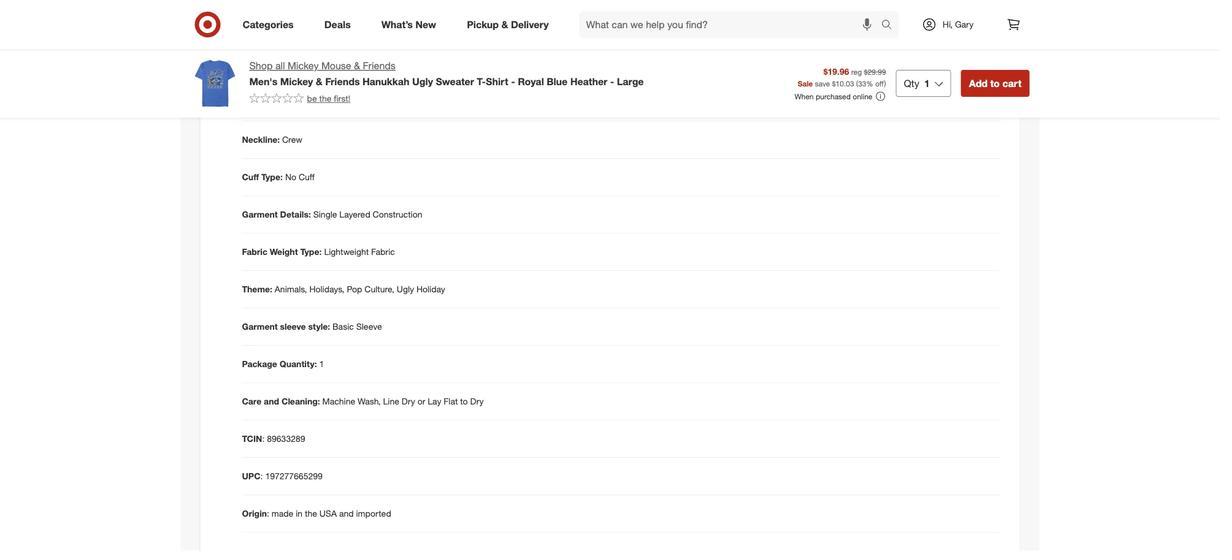 Task type: locate. For each thing, give the bounding box(es) containing it.
0 vertical spatial garment
[[242, 22, 278, 33]]

0 horizontal spatial and
[[264, 396, 279, 407]]

1 vertical spatial garment
[[242, 209, 278, 220]]

0 vertical spatial &
[[502, 18, 508, 30]]

fabric right lightweight
[[371, 247, 395, 257]]

1 cuff from the left
[[242, 172, 259, 183]]

: left 197277665299
[[261, 471, 263, 482]]

single
[[313, 209, 337, 220]]

gary
[[956, 19, 974, 30]]

1 horizontal spatial to
[[991, 77, 1000, 89]]

details:
[[280, 209, 311, 220]]

purchased
[[816, 92, 851, 101]]

friends up hanukkah
[[363, 60, 396, 72]]

1 horizontal spatial the
[[319, 93, 332, 104]]

1 horizontal spatial friends
[[363, 60, 396, 72]]

off
[[876, 79, 884, 88]]

1 vertical spatial :
[[261, 471, 263, 482]]

3 garment from the top
[[242, 322, 278, 332]]

ugly left holiday
[[397, 284, 414, 295]]

sweater
[[436, 75, 474, 87]]

the right 'be'
[[319, 93, 332, 104]]

tcin
[[242, 434, 262, 445]]

197277665299
[[265, 471, 323, 482]]

:
[[262, 434, 265, 445], [261, 471, 263, 482], [267, 509, 269, 519]]

1 vertical spatial ugly
[[397, 284, 414, 295]]

0 vertical spatial the
[[319, 93, 332, 104]]

1 right quantity:
[[319, 359, 324, 370]]

holidays,
[[310, 284, 345, 295]]

neckline:
[[242, 134, 280, 145]]

all
[[275, 60, 285, 72]]

what's new
[[382, 18, 436, 30]]

& right mouse in the top of the page
[[354, 60, 360, 72]]

dry
[[402, 396, 415, 407], [470, 396, 484, 407]]

2 vertical spatial :
[[267, 509, 269, 519]]

& right pickup
[[502, 18, 508, 30]]

0 vertical spatial type:
[[261, 172, 283, 183]]

garment up "shop"
[[242, 22, 278, 33]]

pickup & delivery
[[467, 18, 549, 30]]

care
[[242, 396, 262, 407]]

: left 89633289
[[262, 434, 265, 445]]

sale
[[798, 79, 813, 88]]

-
[[511, 75, 515, 87], [610, 75, 614, 87]]

ugly
[[412, 75, 433, 87], [397, 284, 414, 295]]

cuff
[[242, 172, 259, 183], [299, 172, 315, 183]]

style: left short
[[280, 22, 303, 33]]

made
[[272, 509, 294, 519]]

fabric left weight
[[242, 247, 268, 257]]

layered
[[340, 209, 371, 220]]

garment for garment sleeve style: basic sleeve
[[242, 322, 278, 332]]

dry left or
[[402, 396, 415, 407]]

33
[[859, 79, 867, 88]]

culture,
[[365, 284, 395, 295]]

tcin : 89633289
[[242, 434, 305, 445]]

1 horizontal spatial dry
[[470, 396, 484, 407]]

1 horizontal spatial fabric
[[371, 247, 395, 257]]

type: right weight
[[300, 247, 322, 257]]

categories
[[243, 18, 294, 30]]

garment for garment style: short sleeve, pullover
[[242, 22, 278, 33]]

)
[[884, 79, 886, 88]]

0 vertical spatial mickey
[[288, 60, 319, 72]]

royal
[[518, 75, 544, 87]]

0 horizontal spatial -
[[511, 75, 515, 87]]

to right add
[[991, 77, 1000, 89]]

2 - from the left
[[610, 75, 614, 87]]

deals link
[[314, 11, 366, 38]]

0 horizontal spatial dry
[[402, 396, 415, 407]]

- left large
[[610, 75, 614, 87]]

- right shirt
[[511, 75, 515, 87]]

1 horizontal spatial and
[[339, 509, 354, 519]]

cuff right no
[[299, 172, 315, 183]]

qty 1
[[904, 77, 930, 89]]

origin
[[242, 509, 267, 519]]

0 vertical spatial to
[[991, 77, 1000, 89]]

cuff type: no cuff
[[242, 172, 315, 183]]

$
[[832, 79, 836, 88]]

1 vertical spatial and
[[339, 509, 354, 519]]

flat
[[444, 396, 458, 407]]

2 horizontal spatial &
[[502, 18, 508, 30]]

garment left 'details:'
[[242, 209, 278, 220]]

friends
[[363, 60, 396, 72], [325, 75, 360, 87]]

1 vertical spatial mickey
[[280, 75, 313, 87]]

0 horizontal spatial fabric
[[242, 247, 268, 257]]

type: left no
[[261, 172, 283, 183]]

1 vertical spatial style:
[[263, 97, 286, 108]]

heather
[[571, 75, 608, 87]]

0 vertical spatial friends
[[363, 60, 396, 72]]

style: for garment style:
[[280, 22, 303, 33]]

package
[[242, 359, 277, 370]]

cuff down neckline:
[[242, 172, 259, 183]]

0 horizontal spatial to
[[460, 396, 468, 407]]

1 horizontal spatial -
[[610, 75, 614, 87]]

mickey right all
[[288, 60, 319, 72]]

style: right item
[[263, 97, 286, 108]]

0 horizontal spatial 1
[[319, 359, 324, 370]]

0 vertical spatial ugly
[[412, 75, 433, 87]]

0 horizontal spatial friends
[[325, 75, 360, 87]]

machine
[[323, 396, 355, 407]]

what's new link
[[371, 11, 452, 38]]

pullover
[[359, 22, 390, 33]]

0 vertical spatial :
[[262, 434, 265, 445]]

style:
[[280, 22, 303, 33], [263, 97, 286, 108]]

1 vertical spatial 1
[[319, 359, 324, 370]]

1 garment from the top
[[242, 22, 278, 33]]

hi, gary
[[943, 19, 974, 30]]

: for tcin
[[262, 434, 265, 445]]

1 horizontal spatial cuff
[[299, 172, 315, 183]]

neckline: crew
[[242, 134, 302, 145]]

pop
[[347, 284, 362, 295]]

dry right flat
[[470, 396, 484, 407]]

: left made
[[267, 509, 269, 519]]

garment for garment details: single layered construction
[[242, 209, 278, 220]]

1 vertical spatial type:
[[300, 247, 322, 257]]

What can we help you find? suggestions appear below search field
[[579, 11, 885, 38]]

2 garment from the top
[[242, 209, 278, 220]]

large
[[617, 75, 644, 87]]

1 horizontal spatial 1
[[925, 77, 930, 89]]

0 horizontal spatial cuff
[[242, 172, 259, 183]]

&
[[502, 18, 508, 30], [354, 60, 360, 72], [316, 75, 323, 87]]

friends down mouse in the top of the page
[[325, 75, 360, 87]]

or
[[418, 396, 426, 407]]

the inside be the first! link
[[319, 93, 332, 104]]

1 fabric from the left
[[242, 247, 268, 257]]

upc : 197277665299
[[242, 471, 323, 482]]

and right usa
[[339, 509, 354, 519]]

ugly left the sweater
[[412, 75, 433, 87]]

mickey down fit at left
[[280, 75, 313, 87]]

the right in
[[305, 509, 317, 519]]

to right flat
[[460, 396, 468, 407]]

animals,
[[275, 284, 307, 295]]

fit:
[[242, 60, 255, 70]]

mouse
[[322, 60, 351, 72]]

be
[[307, 93, 317, 104]]

& up 'be'
[[316, 75, 323, 87]]

0 vertical spatial style:
[[280, 22, 303, 33]]

1 right the qty
[[925, 77, 930, 89]]

1 vertical spatial &
[[354, 60, 360, 72]]

garment left sleeve
[[242, 322, 278, 332]]

type:
[[261, 172, 283, 183], [300, 247, 322, 257]]

style: for item style:
[[263, 97, 286, 108]]

2 vertical spatial &
[[316, 75, 323, 87]]

2 vertical spatial garment
[[242, 322, 278, 332]]

10.03
[[836, 79, 854, 88]]

add
[[969, 77, 988, 89]]

and right care
[[264, 396, 279, 407]]

delivery
[[511, 18, 549, 30]]

lay
[[428, 396, 442, 407]]

: for upc
[[261, 471, 263, 482]]

style:
[[308, 322, 330, 332]]

shirt
[[486, 75, 509, 87]]

0 horizontal spatial the
[[305, 509, 317, 519]]

fabric
[[242, 247, 268, 257], [371, 247, 395, 257]]

cleaning:
[[282, 396, 320, 407]]



Task type: vqa. For each thing, say whether or not it's contained in the screenshot.
Check out all's CHECK
no



Task type: describe. For each thing, give the bounding box(es) containing it.
0 horizontal spatial &
[[316, 75, 323, 87]]

categories link
[[232, 11, 309, 38]]

save
[[815, 79, 830, 88]]

garment style: short sleeve, pullover
[[242, 22, 390, 33]]

shop all mickey mouse & friends men's mickey & friends hanukkah ugly sweater  t-shirt - royal blue heather - large
[[249, 60, 644, 87]]

pickup
[[467, 18, 499, 30]]

add to cart
[[969, 77, 1022, 89]]

89633289
[[267, 434, 305, 445]]

cart
[[1003, 77, 1022, 89]]

when
[[795, 92, 814, 101]]

garment details: single layered construction
[[242, 209, 423, 220]]

men's
[[249, 75, 278, 87]]

reg
[[852, 67, 862, 76]]

: for origin
[[267, 509, 269, 519]]

add to cart button
[[962, 70, 1030, 97]]

package quantity: 1
[[242, 359, 324, 370]]

item
[[242, 97, 260, 108]]

2 cuff from the left
[[299, 172, 315, 183]]

1 - from the left
[[511, 75, 515, 87]]

t-
[[477, 75, 486, 87]]

first!
[[334, 93, 351, 104]]

fit
[[287, 60, 297, 70]]

0 vertical spatial and
[[264, 396, 279, 407]]

theme: animals, holidays, pop culture, ugly holiday
[[242, 284, 445, 295]]

short
[[305, 22, 327, 33]]

fabric weight type: lightweight fabric
[[242, 247, 395, 257]]

pickup & delivery link
[[457, 11, 564, 38]]

what's
[[382, 18, 413, 30]]

usa
[[320, 509, 337, 519]]

0 vertical spatial 1
[[925, 77, 930, 89]]

basic
[[333, 322, 354, 332]]

fit: classic fit
[[242, 60, 297, 70]]

new
[[416, 18, 436, 30]]

lightweight
[[324, 247, 369, 257]]

upc
[[242, 471, 261, 482]]

1 vertical spatial the
[[305, 509, 317, 519]]

$19.96 reg $29.99 sale save $ 10.03 ( 33 % off )
[[798, 66, 886, 88]]

line
[[383, 396, 399, 407]]

0 horizontal spatial type:
[[261, 172, 283, 183]]

graphic
[[288, 97, 318, 108]]

$29.99
[[864, 67, 886, 76]]

construction
[[373, 209, 423, 220]]

(
[[857, 79, 859, 88]]

garment sleeve style: basic sleeve
[[242, 322, 382, 332]]

origin : made in the usa and imported
[[242, 509, 391, 519]]

care and cleaning: machine wash, line dry or lay flat to dry
[[242, 396, 484, 407]]

be the first!
[[307, 93, 351, 104]]

ugly inside shop all mickey mouse & friends men's mickey & friends hanukkah ugly sweater  t-shirt - royal blue heather - large
[[412, 75, 433, 87]]

deals
[[324, 18, 351, 30]]

search
[[876, 20, 906, 32]]

search button
[[876, 11, 906, 41]]

weight
[[270, 247, 298, 257]]

image of men's mickey & friends hanukkah ugly sweater  t-shirt - royal blue heather - large image
[[191, 59, 240, 108]]

1 vertical spatial friends
[[325, 75, 360, 87]]

sleeve
[[356, 322, 382, 332]]

1 horizontal spatial type:
[[300, 247, 322, 257]]

blue
[[547, 75, 568, 87]]

qty
[[904, 77, 920, 89]]

sleeve,
[[329, 22, 357, 33]]

item style: graphic tees
[[242, 97, 338, 108]]

hi,
[[943, 19, 953, 30]]

quantity:
[[280, 359, 317, 370]]

wash,
[[358, 396, 381, 407]]

theme:
[[242, 284, 272, 295]]

when purchased online
[[795, 92, 873, 101]]

1 dry from the left
[[402, 396, 415, 407]]

& inside pickup & delivery link
[[502, 18, 508, 30]]

imported
[[356, 509, 391, 519]]

tees
[[321, 97, 338, 108]]

2 fabric from the left
[[371, 247, 395, 257]]

online
[[853, 92, 873, 101]]

classic
[[257, 60, 285, 70]]

1 horizontal spatial &
[[354, 60, 360, 72]]

2 dry from the left
[[470, 396, 484, 407]]

shop
[[249, 60, 273, 72]]

crew
[[282, 134, 302, 145]]

in
[[296, 509, 303, 519]]

be the first! link
[[249, 93, 351, 105]]

1 vertical spatial to
[[460, 396, 468, 407]]

to inside button
[[991, 77, 1000, 89]]

%
[[867, 79, 874, 88]]



